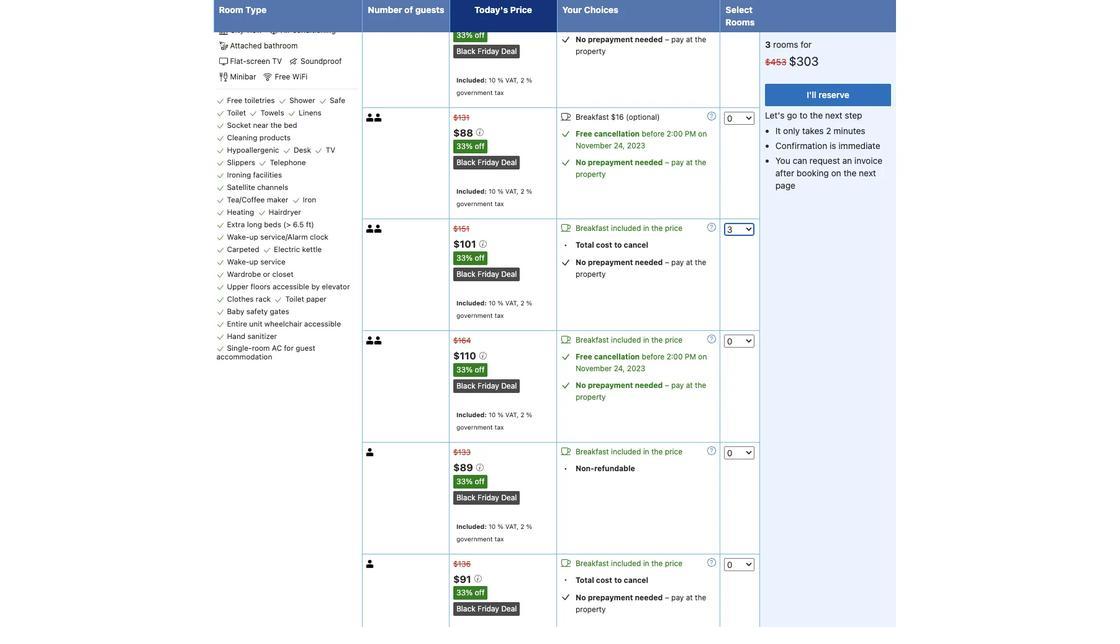 Task type: describe. For each thing, give the bounding box(es) containing it.
black friday deal for $88
[[456, 158, 517, 167]]

before 2:00 pm on november 24, 2023 for $110
[[576, 352, 707, 373]]

prepayment for $101
[[588, 258, 633, 267]]

government for $101
[[456, 312, 493, 319]]

1 no from the top
[[576, 35, 586, 44]]

2 for $101
[[520, 299, 524, 307]]

you
[[775, 155, 790, 166]]

$303
[[789, 54, 819, 68]]

included for $101
[[611, 224, 641, 233]]

2 for $88
[[520, 188, 524, 195]]

2:00 for $110
[[667, 352, 683, 362]]

invoice
[[854, 155, 882, 166]]

$453
[[765, 57, 787, 67]]

tax for $89
[[495, 535, 504, 542]]

1 no prepayment needed from the top
[[576, 35, 663, 44]]

page
[[775, 180, 795, 191]]

– pay at the property for $101
[[576, 258, 706, 279]]

prepayment for $91
[[588, 593, 633, 602]]

carpeted
[[227, 245, 259, 254]]

property for $88
[[576, 169, 606, 179]]

channels
[[257, 183, 288, 192]]

– pay at the property for $110
[[576, 381, 706, 402]]

by
[[311, 282, 320, 292]]

black friday deal. you're getting a reduced rate because this property is offering a discount when you book before nov 29, 2023 and stay before dec 31, 2024.. element for $91
[[453, 603, 520, 616]]

– for $88
[[665, 158, 669, 167]]

24, for $88
[[614, 141, 625, 150]]

2 (optional) from the top
[[626, 112, 660, 122]]

today's
[[475, 4, 508, 15]]

service
[[260, 257, 285, 267]]

toilet for toilet
[[227, 108, 246, 118]]

10 % vat, 2 % government tax for $110
[[456, 411, 532, 431]]

1 horizontal spatial tv
[[326, 146, 335, 155]]

included: for $101
[[456, 299, 487, 307]]

air
[[281, 26, 290, 35]]

1 – from the top
[[665, 35, 669, 44]]

33% off for $91
[[456, 588, 485, 598]]

entire unit wheelchair accessible
[[227, 319, 341, 329]]

of
[[404, 4, 413, 15]]

guests
[[415, 4, 444, 15]]

step
[[845, 110, 862, 120]]

friday for $91
[[478, 604, 499, 614]]

slippers
[[227, 158, 255, 167]]

price
[[510, 4, 532, 15]]

$88
[[453, 127, 476, 138]]

3 rooms for
[[765, 39, 812, 50]]

• for $89
[[564, 464, 567, 473]]

1 breakfast $16 (optional) from the top
[[576, 1, 660, 10]]

no prepayment needed for $91
[[576, 593, 663, 602]]

needed for $91
[[635, 593, 663, 602]]

black for $89
[[456, 493, 475, 502]]

on inside let's go to the next step it only takes 2 minutes confirmation is immediate you can request an invoice after booking on the next page
[[831, 168, 841, 178]]

1 (optional) from the top
[[626, 1, 660, 10]]

conditioning
[[292, 26, 336, 35]]

confirmation
[[775, 140, 827, 151]]

33% for $81
[[456, 30, 473, 40]]

0 vertical spatial next
[[825, 110, 842, 120]]

view
[[246, 26, 262, 35]]

heating
[[227, 208, 254, 217]]

hand
[[227, 332, 245, 341]]

friday for $89
[[478, 493, 499, 502]]

government for $88
[[456, 200, 493, 208]]

2 breakfast from the top
[[576, 112, 609, 122]]

up for service/alarm
[[249, 233, 258, 242]]

single-room ac for guest accommodation
[[216, 344, 315, 361]]

i'll reserve
[[807, 89, 849, 100]]

price for $110
[[665, 335, 682, 345]]

deal for $81
[[501, 46, 517, 56]]

rooms
[[773, 39, 798, 50]]

pm for $110
[[685, 352, 696, 362]]

accommodation
[[216, 352, 272, 361]]

off for $110
[[475, 365, 485, 374]]

$110
[[453, 350, 479, 361]]

black for $81
[[456, 46, 475, 56]]

wardrobe
[[227, 270, 261, 279]]

1 pay from the top
[[671, 35, 684, 44]]

extra
[[227, 220, 245, 229]]

1 – pay at the property from the top
[[576, 35, 706, 56]]

upper
[[227, 282, 248, 292]]

attached
[[230, 41, 262, 51]]

city
[[230, 26, 244, 35]]

– for $110
[[665, 381, 669, 390]]

$81
[[453, 15, 474, 27]]

after
[[775, 168, 794, 178]]

let's
[[765, 110, 785, 120]]

wake-up service/alarm clock
[[227, 233, 328, 242]]

today's price
[[475, 4, 532, 15]]

2023 for $88
[[627, 141, 645, 150]]

flat-screen tv
[[230, 57, 282, 66]]

in for $91
[[643, 559, 649, 568]]

non-
[[576, 464, 594, 473]]

33% for $101
[[456, 253, 473, 263]]

more details on meals and payment options image for $89
[[707, 446, 716, 455]]

single-
[[227, 344, 252, 353]]

request
[[810, 155, 840, 166]]

upper floors accessible by elevator
[[227, 282, 350, 292]]

no for $101
[[576, 258, 586, 267]]

before for $110
[[642, 352, 665, 362]]

breakfast for $110
[[576, 335, 609, 345]]

long
[[247, 220, 262, 229]]

1 needed from the top
[[635, 35, 663, 44]]

total cost to cancel for $101
[[576, 241, 648, 250]]

no prepayment needed for $101
[[576, 258, 663, 267]]

2 $16 from the top
[[611, 112, 624, 122]]

for inside single-room ac for guest accommodation
[[284, 344, 294, 353]]

number
[[368, 4, 402, 15]]

black friday deal. you're getting a reduced rate because this property is offering a discount when you book before nov 29, 2023 and stay before dec 31, 2024.. element for $89
[[453, 491, 520, 505]]

government for $81
[[456, 89, 493, 96]]

room type
[[219, 4, 267, 15]]

$101
[[453, 239, 479, 250]]

sanitizer
[[247, 332, 277, 341]]

$136
[[453, 559, 471, 569]]

wake-up service
[[227, 257, 285, 267]]

november for $110
[[576, 364, 612, 373]]

1 at from the top
[[686, 35, 693, 44]]

included for $110
[[611, 335, 641, 345]]

1 total from the top
[[576, 17, 594, 27]]

at for $101
[[686, 258, 693, 267]]

(>
[[283, 220, 291, 229]]

ft)
[[306, 220, 314, 229]]

elevator
[[322, 282, 350, 292]]

2 breakfast $16 (optional) from the top
[[576, 112, 660, 122]]

1 prepayment from the top
[[588, 35, 633, 44]]

wardrobe or closet
[[227, 270, 293, 279]]

black friday deal for $89
[[456, 493, 517, 502]]

hypoallergenic
[[227, 146, 279, 155]]

$91
[[453, 573, 474, 585]]

paper
[[306, 295, 326, 304]]

attached bathroom
[[230, 41, 298, 51]]

1 breakfast from the top
[[576, 1, 609, 10]]

6.5
[[293, 220, 304, 229]]

1 total cost to cancel from the top
[[576, 17, 648, 27]]

friday for $88
[[478, 158, 499, 167]]

let's go to the next step it only takes 2 minutes confirmation is immediate you can request an invoice after booking on the next page
[[765, 110, 882, 191]]

wake- for wake-up service/alarm clock
[[227, 233, 249, 242]]

extra long beds (> 6.5 ft)
[[227, 220, 314, 229]]

your choices
[[562, 4, 618, 15]]

$131
[[453, 113, 470, 122]]

cost for $101
[[596, 241, 612, 250]]

tea/coffee
[[227, 195, 265, 205]]

$89
[[453, 462, 475, 473]]

1 cost from the top
[[596, 17, 612, 27]]

up for service
[[249, 257, 258, 267]]

– pay at the property for $88
[[576, 158, 706, 179]]

socket
[[227, 121, 251, 130]]

clothes
[[227, 295, 254, 304]]

an
[[842, 155, 852, 166]]

1 $16 from the top
[[611, 1, 624, 10]]

no prepayment needed for $88
[[576, 158, 663, 167]]

black friday deal. you're getting a reduced rate because this property is offering a discount when you book before nov 29, 2023 and stay before dec 31, 2024.. element for $88
[[453, 156, 520, 170]]

2 for $81
[[520, 76, 524, 84]]

33% off. you're getting a reduced rate because this property is offering a discount.. element for $88
[[453, 140, 488, 154]]

tax for $110
[[495, 423, 504, 431]]

city view
[[230, 26, 262, 35]]

more details on meals and payment options image for $101
[[707, 223, 716, 232]]

socket near the bed
[[227, 121, 297, 130]]

33% for $91
[[456, 588, 473, 598]]

black friday deal. you're getting a reduced rate because this property is offering a discount when you book before nov 29, 2023 and stay before dec 31, 2024.. element for $101
[[453, 268, 520, 281]]

more details on meals and payment options image for $88
[[707, 112, 716, 120]]

room for single-
[[252, 344, 270, 353]]

near
[[253, 121, 268, 130]]

tea/coffee maker
[[227, 195, 288, 205]]

10 % vat, 2 % government tax for $81
[[456, 76, 532, 96]]

to inside let's go to the next step it only takes 2 minutes confirmation is immediate you can request an invoice after booking on the next page
[[799, 110, 808, 120]]

needed for $101
[[635, 258, 663, 267]]

at for $110
[[686, 381, 693, 390]]

3
[[765, 39, 771, 50]]

clock
[[310, 233, 328, 242]]

government for $89
[[456, 535, 493, 542]]

black for $88
[[456, 158, 475, 167]]

maker
[[267, 195, 288, 205]]



Task type: vqa. For each thing, say whether or not it's contained in the screenshot.
- associated with Los Angeles to Orlando
no



Task type: locate. For each thing, give the bounding box(es) containing it.
black friday deal down $81
[[456, 46, 517, 56]]

2 more details on meals and payment options image from the top
[[707, 223, 716, 232]]

screen
[[246, 57, 270, 66]]

toilet for toilet paper
[[285, 295, 304, 304]]

6 black from the top
[[456, 604, 475, 614]]

black friday deal. you're getting a reduced rate because this property is offering a discount when you book before nov 29, 2023 and stay before dec 31, 2024.. element down $110
[[453, 379, 520, 393]]

0 vertical spatial 2:00
[[667, 129, 683, 138]]

cost for $91
[[596, 575, 612, 585]]

pay
[[671, 35, 684, 44], [671, 158, 684, 167], [671, 258, 684, 267], [671, 381, 684, 390], [671, 593, 684, 602]]

5 no from the top
[[576, 593, 586, 602]]

black friday deal. you're getting a reduced rate because this property is offering a discount when you book before nov 29, 2023 and stay before dec 31, 2024.. element for $81
[[453, 45, 520, 58]]

0 vertical spatial $16
[[611, 1, 624, 10]]

ironing facilities
[[227, 170, 282, 180]]

more details on meals and payment options image
[[707, 112, 716, 120], [707, 223, 716, 232]]

black for $101
[[456, 270, 475, 279]]

3 10 % vat, 2 % government tax from the top
[[456, 299, 532, 319]]

2 government from the top
[[456, 200, 493, 208]]

free wifi
[[275, 72, 308, 82]]

1 vertical spatial total
[[576, 241, 594, 250]]

2 10 from the top
[[489, 188, 496, 195]]

$16
[[611, 1, 624, 10], [611, 112, 624, 122]]

2 up from the top
[[249, 257, 258, 267]]

2 cost from the top
[[596, 241, 612, 250]]

4 vat, from the top
[[505, 411, 519, 418]]

$133
[[453, 448, 471, 457]]

on for $110
[[698, 352, 707, 362]]

vat,
[[505, 76, 519, 84], [505, 188, 519, 195], [505, 299, 519, 307], [505, 411, 519, 418], [505, 523, 519, 530]]

33% down $81
[[456, 30, 473, 40]]

breakfast
[[576, 1, 609, 10], [576, 112, 609, 122], [576, 224, 609, 233], [576, 335, 609, 345], [576, 447, 609, 456], [576, 559, 609, 568]]

0 vertical spatial accessible
[[273, 282, 309, 292]]

up up wardrobe or closet
[[249, 257, 258, 267]]

33% off. you're getting a reduced rate because this property is offering a discount.. element for $101
[[453, 252, 488, 265]]

tv right the 'desk'
[[326, 146, 335, 155]]

pay for $110
[[671, 381, 684, 390]]

33% off down $81
[[456, 30, 485, 40]]

is
[[830, 140, 836, 151]]

10 % vat, 2 % government tax up $133
[[456, 411, 532, 431]]

breakfast for $101
[[576, 224, 609, 233]]

breakfast for $89
[[576, 447, 609, 456]]

breakfast included in the price for $91
[[576, 559, 682, 568]]

off for $88
[[475, 142, 485, 151]]

1 horizontal spatial toilet
[[285, 295, 304, 304]]

0 vertical spatial more details on meals and payment options image
[[707, 112, 716, 120]]

1 33% from the top
[[456, 30, 473, 40]]

non-refundable
[[576, 464, 635, 473]]

takes
[[802, 125, 824, 136]]

black for $110
[[456, 381, 475, 391]]

tv down the bathroom
[[272, 57, 282, 66]]

33% off down $91
[[456, 588, 485, 598]]

0 vertical spatial (optional)
[[626, 1, 660, 10]]

2:00 for $88
[[667, 129, 683, 138]]

deal for $89
[[501, 493, 517, 502]]

iron
[[303, 195, 316, 205]]

before
[[642, 129, 665, 138], [642, 352, 665, 362]]

before for $88
[[642, 129, 665, 138]]

black friday deal down $89
[[456, 493, 517, 502]]

33% off. you're getting a reduced rate because this property is offering a discount.. element for $91
[[453, 586, 488, 600]]

toilet down upper floors accessible by elevator
[[285, 295, 304, 304]]

1 vertical spatial wake-
[[227, 257, 249, 267]]

0 vertical spatial before
[[642, 129, 665, 138]]

at
[[686, 35, 693, 44], [686, 158, 693, 167], [686, 258, 693, 267], [686, 381, 693, 390], [686, 593, 693, 602]]

4 no prepayment needed from the top
[[576, 381, 663, 390]]

1 vertical spatial next
[[859, 168, 876, 178]]

tv
[[272, 57, 282, 66], [326, 146, 335, 155]]

1 vertical spatial tv
[[326, 146, 335, 155]]

included: for $88
[[456, 188, 487, 195]]

2 – pay at the property from the top
[[576, 158, 706, 179]]

friday for $81
[[478, 46, 499, 56]]

10 for $81
[[489, 76, 496, 84]]

5 government from the top
[[456, 535, 493, 542]]

5 33% from the top
[[456, 477, 473, 486]]

4 property from the top
[[576, 393, 606, 402]]

$151
[[453, 224, 469, 234]]

33% off. you're getting a reduced rate because this property is offering a discount.. element down $89
[[453, 475, 488, 488]]

property for $101
[[576, 270, 606, 279]]

2 at from the top
[[686, 158, 693, 167]]

more details on meals and payment options image
[[707, 335, 716, 344], [707, 446, 716, 455], [707, 558, 716, 567]]

1 cancel from the top
[[624, 17, 648, 27]]

2 before 2:00 pm on november 24, 2023 from the top
[[576, 352, 707, 373]]

– pay at the property for $91
[[576, 593, 706, 614]]

needed for $88
[[635, 158, 663, 167]]

black down $110
[[456, 381, 475, 391]]

• for $101
[[564, 241, 567, 250]]

safety
[[246, 307, 268, 316]]

3 • from the top
[[564, 464, 567, 473]]

0 vertical spatial cancel
[[624, 17, 648, 27]]

1 breakfast included in the price from the top
[[576, 224, 682, 233]]

33% off. you're getting a reduced rate because this property is offering a discount.. element down $110
[[453, 363, 488, 377]]

3 10 from the top
[[489, 299, 496, 307]]

0 vertical spatial toilet
[[227, 108, 246, 118]]

4 – from the top
[[665, 381, 669, 390]]

1 vertical spatial toilet
[[285, 295, 304, 304]]

1 vertical spatial before 2:00 pm on november 24, 2023
[[576, 352, 707, 373]]

black friday deal for $81
[[456, 46, 517, 56]]

1 vertical spatial (optional)
[[626, 112, 660, 122]]

1 deal from the top
[[501, 46, 517, 56]]

2 vertical spatial cancel
[[624, 575, 648, 585]]

before 2:00 pm on november 24, 2023
[[576, 129, 707, 150], [576, 352, 707, 373]]

off for $101
[[475, 253, 485, 263]]

off for $81
[[475, 30, 485, 40]]

5 property from the top
[[576, 605, 606, 614]]

for up '$303'
[[801, 39, 812, 50]]

0 vertical spatial 24,
[[614, 141, 625, 150]]

1 november from the top
[[576, 141, 612, 150]]

government up $136
[[456, 535, 493, 542]]

5 vat, from the top
[[505, 523, 519, 530]]

cancellation
[[594, 129, 640, 138], [594, 352, 640, 362]]

0 horizontal spatial next
[[825, 110, 842, 120]]

33% off. you're getting a reduced rate because this property is offering a discount.. element
[[453, 28, 488, 42], [453, 140, 488, 154], [453, 252, 488, 265], [453, 363, 488, 377], [453, 475, 488, 488], [453, 586, 488, 600]]

black friday deal. you're getting a reduced rate because this property is offering a discount when you book before nov 29, 2023 and stay before dec 31, 2024.. element
[[453, 45, 520, 58], [453, 156, 520, 170], [453, 268, 520, 281], [453, 379, 520, 393], [453, 491, 520, 505], [453, 603, 520, 616]]

2 november from the top
[[576, 364, 612, 373]]

black friday deal. you're getting a reduced rate because this property is offering a discount when you book before nov 29, 2023 and stay before dec 31, 2024.. element down $101 at the left of the page
[[453, 268, 520, 281]]

1 more details on meals and payment options image from the top
[[707, 335, 716, 344]]

3 price from the top
[[665, 447, 682, 456]]

1 vertical spatial 24,
[[614, 364, 625, 373]]

cancellation for $110
[[594, 352, 640, 362]]

0 horizontal spatial for
[[284, 344, 294, 353]]

2 friday from the top
[[478, 158, 499, 167]]

black friday deal. you're getting a reduced rate because this property is offering a discount when you book before nov 29, 2023 and stay before dec 31, 2024.. element down $89
[[453, 491, 520, 505]]

0 vertical spatial november
[[576, 141, 612, 150]]

1 vertical spatial november
[[576, 364, 612, 373]]

toilet
[[227, 108, 246, 118], [285, 295, 304, 304]]

bed
[[284, 121, 297, 130]]

total for $91
[[576, 575, 594, 585]]

room down sanitizer
[[252, 344, 270, 353]]

vat, for $88
[[505, 188, 519, 195]]

1 black friday deal from the top
[[456, 46, 517, 56]]

1 included: from the top
[[456, 76, 487, 84]]

price for $91
[[665, 559, 682, 568]]

unit
[[249, 319, 262, 329]]

no for $110
[[576, 381, 586, 390]]

3 – pay at the property from the top
[[576, 258, 706, 279]]

0 vertical spatial more details on meals and payment options image
[[707, 335, 716, 344]]

0 vertical spatial for
[[801, 39, 812, 50]]

5 no prepayment needed from the top
[[576, 593, 663, 602]]

33% off down $101 at the left of the page
[[456, 253, 485, 263]]

baby
[[227, 307, 244, 316]]

wake- down carpeted
[[227, 257, 249, 267]]

0 vertical spatial on
[[698, 129, 707, 138]]

black friday deal down the $88
[[456, 158, 517, 167]]

kettle
[[302, 245, 322, 254]]

1 vertical spatial more details on meals and payment options image
[[707, 446, 716, 455]]

government up $164
[[456, 312, 493, 319]]

pay for $91
[[671, 593, 684, 602]]

2 33% off from the top
[[456, 142, 485, 151]]

0 horizontal spatial toilet
[[227, 108, 246, 118]]

33% down $89
[[456, 477, 473, 486]]

wake- down the extra
[[227, 233, 249, 242]]

no prepayment needed for $110
[[576, 381, 663, 390]]

1 10 from the top
[[489, 76, 496, 84]]

0 vertical spatial wake-
[[227, 233, 249, 242]]

black friday deal for $101
[[456, 270, 517, 279]]

24,
[[614, 141, 625, 150], [614, 364, 625, 373]]

1 vertical spatial cancellation
[[594, 352, 640, 362]]

33% off for $81
[[456, 30, 485, 40]]

10 for $110
[[489, 411, 496, 418]]

cleaning products
[[227, 133, 291, 142]]

no for $88
[[576, 158, 586, 167]]

6 friday from the top
[[478, 604, 499, 614]]

0 vertical spatial tv
[[272, 57, 282, 66]]

breakfast included in the price for $110
[[576, 335, 682, 345]]

10 % vat, 2 % government tax up '$131'
[[456, 76, 532, 96]]

for right ac
[[284, 344, 294, 353]]

black friday deal
[[456, 46, 517, 56], [456, 158, 517, 167], [456, 270, 517, 279], [456, 381, 517, 391], [456, 493, 517, 502], [456, 604, 517, 614]]

0 vertical spatial up
[[249, 233, 258, 242]]

2 property from the top
[[576, 169, 606, 179]]

3 included: from the top
[[456, 299, 487, 307]]

black friday deal down $91
[[456, 604, 517, 614]]

3 33% from the top
[[456, 253, 473, 263]]

included: up $133
[[456, 411, 487, 418]]

4 deal from the top
[[501, 381, 517, 391]]

1 33% off. you're getting a reduced rate because this property is offering a discount.. element from the top
[[453, 28, 488, 42]]

shower
[[289, 96, 315, 105]]

33% off down $110
[[456, 365, 485, 374]]

1 tax from the top
[[495, 89, 504, 96]]

5 breakfast from the top
[[576, 447, 609, 456]]

vat, for $101
[[505, 299, 519, 307]]

$121
[[453, 1, 469, 11]]

included for $91
[[611, 559, 641, 568]]

2 vat, from the top
[[505, 188, 519, 195]]

2 vertical spatial cost
[[596, 575, 612, 585]]

10 % vat, 2 % government tax up $136
[[456, 523, 532, 542]]

1 vertical spatial more details on meals and payment options image
[[707, 223, 716, 232]]

deal for $101
[[501, 270, 517, 279]]

–
[[665, 35, 669, 44], [665, 158, 669, 167], [665, 258, 669, 267], [665, 381, 669, 390], [665, 593, 669, 602]]

accessible down closet
[[273, 282, 309, 292]]

black friday deal. you're getting a reduced rate because this property is offering a discount when you book before nov 29, 2023 and stay before dec 31, 2024.. element down $81
[[453, 45, 520, 58]]

33% off down the $88
[[456, 142, 485, 151]]

2 included: from the top
[[456, 188, 487, 195]]

2 prepayment from the top
[[588, 158, 633, 167]]

5 33% off from the top
[[456, 477, 485, 486]]

no
[[576, 35, 586, 44], [576, 158, 586, 167], [576, 258, 586, 267], [576, 381, 586, 390], [576, 593, 586, 602]]

33% off. you're getting a reduced rate because this property is offering a discount.. element for $110
[[453, 363, 488, 377]]

off for $89
[[475, 477, 485, 486]]

0 vertical spatial total cost to cancel
[[576, 17, 648, 27]]

2 wake- from the top
[[227, 257, 249, 267]]

33% off for $88
[[456, 142, 485, 151]]

3 no from the top
[[576, 258, 586, 267]]

occupancy image
[[366, 113, 374, 122], [374, 113, 382, 122], [374, 225, 382, 233], [366, 560, 374, 568]]

breakfast for $91
[[576, 559, 609, 568]]

type
[[245, 4, 267, 15]]

room inside single-room ac for guest accommodation
[[252, 344, 270, 353]]

4 friday from the top
[[478, 381, 499, 391]]

1 property from the top
[[576, 47, 606, 56]]

6 33% from the top
[[456, 588, 473, 598]]

4 tax from the top
[[495, 423, 504, 431]]

33% off down $89
[[456, 477, 485, 486]]

1 vertical spatial $16
[[611, 112, 624, 122]]

government up $133
[[456, 423, 493, 431]]

3 cancel from the top
[[624, 575, 648, 585]]

choices
[[584, 4, 618, 15]]

black friday deal down $101 at the left of the page
[[456, 270, 517, 279]]

1 vertical spatial 2023
[[627, 364, 645, 373]]

2 pm from the top
[[685, 352, 696, 362]]

10 % vat, 2 % government tax for $89
[[456, 523, 532, 542]]

3 no prepayment needed from the top
[[576, 258, 663, 267]]

can
[[793, 155, 807, 166]]

vat, for $81
[[505, 76, 519, 84]]

electric kettle
[[274, 245, 322, 254]]

up down long
[[249, 233, 258, 242]]

2023
[[627, 141, 645, 150], [627, 364, 645, 373]]

free cancellation
[[576, 129, 640, 138], [576, 352, 640, 362]]

booking
[[797, 168, 829, 178]]

2 33% off. you're getting a reduced rate because this property is offering a discount.. element from the top
[[453, 140, 488, 154]]

breakfast $16 (optional)
[[576, 1, 660, 10], [576, 112, 660, 122]]

i'll reserve button
[[765, 84, 891, 106]]

black friday deal down $110
[[456, 381, 517, 391]]

included: up '$131'
[[456, 76, 487, 84]]

3 black friday deal. you're getting a reduced rate because this property is offering a discount when you book before nov 29, 2023 and stay before dec 31, 2024.. element from the top
[[453, 268, 520, 281]]

electric
[[274, 245, 300, 254]]

satellite channels
[[227, 183, 288, 192]]

1 vertical spatial up
[[249, 257, 258, 267]]

beds
[[264, 220, 281, 229]]

black down $91
[[456, 604, 475, 614]]

2 for $89
[[520, 523, 524, 530]]

1 black friday deal. you're getting a reduced rate because this property is offering a discount when you book before nov 29, 2023 and stay before dec 31, 2024.. element from the top
[[453, 45, 520, 58]]

33% down $110
[[456, 365, 473, 374]]

3 off from the top
[[475, 253, 485, 263]]

black down $81
[[456, 46, 475, 56]]

33% off. you're getting a reduced rate because this property is offering a discount.. element down $91
[[453, 586, 488, 600]]

$453 $303
[[765, 54, 819, 68]]

33% down the $88
[[456, 142, 473, 151]]

3 cost from the top
[[596, 575, 612, 585]]

4 off from the top
[[475, 365, 485, 374]]

0 vertical spatial 2023
[[627, 141, 645, 150]]

tax for $88
[[495, 200, 504, 208]]

1 vertical spatial for
[[284, 344, 294, 353]]

number of guests
[[368, 4, 444, 15]]

0 vertical spatial cancellation
[[594, 129, 640, 138]]

33% off for $110
[[456, 365, 485, 374]]

3 friday from the top
[[478, 270, 499, 279]]

deal for $91
[[501, 604, 517, 614]]

2 inside let's go to the next step it only takes 2 minutes confirmation is immediate you can request an invoice after booking on the next page
[[826, 125, 831, 136]]

33% for $89
[[456, 477, 473, 486]]

1 vertical spatial on
[[831, 168, 841, 178]]

33% off
[[456, 30, 485, 40], [456, 142, 485, 151], [456, 253, 485, 263], [456, 365, 485, 374], [456, 477, 485, 486], [456, 588, 485, 598]]

or
[[263, 270, 270, 279]]

entire
[[227, 319, 247, 329]]

2 cancellation from the top
[[594, 352, 640, 362]]

2 in from the top
[[643, 335, 649, 345]]

2 vertical spatial total cost to cancel
[[576, 575, 648, 585]]

needed for $110
[[635, 381, 663, 390]]

telephone
[[270, 158, 306, 167]]

wheelchair
[[264, 319, 302, 329]]

2 total cost to cancel from the top
[[576, 241, 648, 250]]

hairdryer
[[269, 208, 301, 217]]

on for $88
[[698, 129, 707, 138]]

2 – from the top
[[665, 158, 669, 167]]

accessible down paper
[[304, 319, 341, 329]]

floors
[[251, 282, 270, 292]]

black down the $88
[[456, 158, 475, 167]]

0 vertical spatial total
[[576, 17, 594, 27]]

at for $91
[[686, 593, 693, 602]]

free cancellation for $88
[[576, 129, 640, 138]]

clothes rack
[[227, 295, 271, 304]]

black down $89
[[456, 493, 475, 502]]

1 vertical spatial cost
[[596, 241, 612, 250]]

2 no from the top
[[576, 158, 586, 167]]

room for 1
[[236, 10, 254, 20]]

2 vertical spatial on
[[698, 352, 707, 362]]

at for $88
[[686, 158, 693, 167]]

government up $151
[[456, 200, 493, 208]]

in
[[643, 224, 649, 233], [643, 335, 649, 345], [643, 447, 649, 456], [643, 559, 649, 568]]

price
[[665, 224, 682, 233], [665, 335, 682, 345], [665, 447, 682, 456], [665, 559, 682, 568]]

2 vertical spatial total
[[576, 575, 594, 585]]

1 • from the top
[[564, 17, 567, 27]]

1 horizontal spatial next
[[859, 168, 876, 178]]

0 vertical spatial free cancellation
[[576, 129, 640, 138]]

%
[[498, 76, 503, 84], [526, 76, 532, 84], [498, 188, 503, 195], [526, 188, 532, 195], [498, 299, 503, 307], [526, 299, 532, 307], [498, 411, 503, 418], [526, 411, 532, 418], [498, 523, 503, 530], [526, 523, 532, 530]]

1 2023 from the top
[[627, 141, 645, 150]]

friday for $101
[[478, 270, 499, 279]]

ac
[[272, 344, 282, 353]]

only
[[783, 125, 800, 136]]

1 vertical spatial breakfast $16 (optional)
[[576, 112, 660, 122]]

1 vertical spatial total cost to cancel
[[576, 241, 648, 250]]

1 horizontal spatial for
[[801, 39, 812, 50]]

black friday deal for $91
[[456, 604, 517, 614]]

6 33% off. you're getting a reduced rate because this property is offering a discount.. element from the top
[[453, 586, 488, 600]]

free cancellation for $110
[[576, 352, 640, 362]]

select
[[726, 4, 753, 15]]

wifi
[[292, 72, 308, 82]]

10 % vat, 2 % government tax
[[456, 76, 532, 96], [456, 188, 532, 208], [456, 299, 532, 319], [456, 411, 532, 431], [456, 523, 532, 542]]

room
[[219, 4, 243, 15]]

cancel for $101
[[624, 241, 648, 250]]

cleaning
[[227, 133, 257, 142]]

price for $89
[[665, 447, 682, 456]]

1 vertical spatial accessible
[[304, 319, 341, 329]]

33% off. you're getting a reduced rate because this property is offering a discount.. element for $81
[[453, 28, 488, 42]]

1 room
[[230, 10, 254, 20]]

33% down $91
[[456, 588, 473, 598]]

wake- for wake-up service
[[227, 257, 249, 267]]

33% off. you're getting a reduced rate because this property is offering a discount.. element down $81
[[453, 28, 488, 42]]

more details on meals and payment options image for $110
[[707, 335, 716, 344]]

10 % vat, 2 % government tax for $101
[[456, 299, 532, 319]]

more details on meals and payment options image for $91
[[707, 558, 716, 567]]

5 friday from the top
[[478, 493, 499, 502]]

1 free cancellation from the top
[[576, 129, 640, 138]]

0 vertical spatial breakfast $16 (optional)
[[576, 1, 660, 10]]

property for $110
[[576, 393, 606, 402]]

prepayment for $110
[[588, 381, 633, 390]]

•
[[564, 17, 567, 27], [564, 241, 567, 250], [564, 464, 567, 473], [564, 575, 567, 585]]

0 vertical spatial cost
[[596, 17, 612, 27]]

5 10 % vat, 2 % government tax from the top
[[456, 523, 532, 542]]

government up '$131'
[[456, 89, 493, 96]]

33% off. you're getting a reduced rate because this property is offering a discount.. element down $101 at the left of the page
[[453, 252, 488, 265]]

0 vertical spatial before 2:00 pm on november 24, 2023
[[576, 129, 707, 150]]

1 vertical spatial before
[[642, 352, 665, 362]]

total for $101
[[576, 241, 594, 250]]

6 deal from the top
[[501, 604, 517, 614]]

1 vertical spatial 2:00
[[667, 352, 683, 362]]

– pay at the property
[[576, 35, 706, 56], [576, 158, 706, 179], [576, 258, 706, 279], [576, 381, 706, 402], [576, 593, 706, 614]]

room right 1
[[236, 10, 254, 20]]

minutes
[[834, 125, 865, 136]]

black friday deal for $110
[[456, 381, 517, 391]]

next left step
[[825, 110, 842, 120]]

included: up $136
[[456, 523, 487, 530]]

1 vertical spatial cancel
[[624, 241, 648, 250]]

black down $101 at the left of the page
[[456, 270, 475, 279]]

black friday deal. you're getting a reduced rate because this property is offering a discount when you book before nov 29, 2023 and stay before dec 31, 2024.. element down $91
[[453, 603, 520, 616]]

government
[[456, 89, 493, 96], [456, 200, 493, 208], [456, 312, 493, 319], [456, 423, 493, 431], [456, 535, 493, 542]]

black friday deal. you're getting a reduced rate because this property is offering a discount when you book before nov 29, 2023 and stay before dec 31, 2024.. element for $110
[[453, 379, 520, 393]]

2 price from the top
[[665, 335, 682, 345]]

occupancy image
[[366, 2, 374, 10], [374, 2, 382, 10], [366, 225, 374, 233], [366, 337, 374, 345], [374, 337, 382, 345], [366, 448, 374, 456]]

hand sanitizer
[[227, 332, 277, 341]]

before 2:00 pm on november 24, 2023 for $88
[[576, 129, 707, 150]]

1 vat, from the top
[[505, 76, 519, 84]]

10 for $101
[[489, 299, 496, 307]]

next down invoice
[[859, 168, 876, 178]]

5 10 from the top
[[489, 523, 496, 530]]

2 • from the top
[[564, 241, 567, 250]]

0 vertical spatial pm
[[685, 129, 696, 138]]

go
[[787, 110, 797, 120]]

rack
[[256, 295, 271, 304]]

included: up $164
[[456, 299, 487, 307]]

1 vertical spatial pm
[[685, 352, 696, 362]]

– for $91
[[665, 593, 669, 602]]

black friday deal. you're getting a reduced rate because this property is offering a discount when you book before nov 29, 2023 and stay before dec 31, 2024.. element down the $88
[[453, 156, 520, 170]]

0 horizontal spatial tv
[[272, 57, 282, 66]]

1 vertical spatial free cancellation
[[576, 352, 640, 362]]

off for $91
[[475, 588, 485, 598]]

1 included from the top
[[611, 224, 641, 233]]

included: up $151
[[456, 188, 487, 195]]

5 – pay at the property from the top
[[576, 593, 706, 614]]

5 included: from the top
[[456, 523, 487, 530]]

3 more details on meals and payment options image from the top
[[707, 558, 716, 567]]

1 vertical spatial room
[[252, 344, 270, 353]]

november
[[576, 141, 612, 150], [576, 364, 612, 373]]

4 black friday deal from the top
[[456, 381, 517, 391]]

0 vertical spatial room
[[236, 10, 254, 20]]

33% off. you're getting a reduced rate because this property is offering a discount.. element down the $88
[[453, 140, 488, 154]]

property for $91
[[576, 605, 606, 614]]

immediate
[[839, 140, 880, 151]]

10 % vat, 2 % government tax up $151
[[456, 188, 532, 208]]

safe
[[330, 96, 345, 105]]

toilet up socket on the left top
[[227, 108, 246, 118]]

black
[[456, 46, 475, 56], [456, 158, 475, 167], [456, 270, 475, 279], [456, 381, 475, 391], [456, 493, 475, 502], [456, 604, 475, 614]]

2 2023 from the top
[[627, 364, 645, 373]]

tax
[[495, 89, 504, 96], [495, 200, 504, 208], [495, 312, 504, 319], [495, 423, 504, 431], [495, 535, 504, 542]]

2 vertical spatial more details on meals and payment options image
[[707, 558, 716, 567]]

included: for $89
[[456, 523, 487, 530]]

2 free cancellation from the top
[[576, 352, 640, 362]]

5 33% off. you're getting a reduced rate because this property is offering a discount.. element from the top
[[453, 475, 488, 488]]

10 % vat, 2 % government tax up $164
[[456, 299, 532, 319]]

2 black friday deal from the top
[[456, 158, 517, 167]]

2 black friday deal. you're getting a reduced rate because this property is offering a discount when you book before nov 29, 2023 and stay before dec 31, 2024.. element from the top
[[453, 156, 520, 170]]

breakfast included in the price for $101
[[576, 224, 682, 233]]

33% down $101 at the left of the page
[[456, 253, 473, 263]]

1 friday from the top
[[478, 46, 499, 56]]



